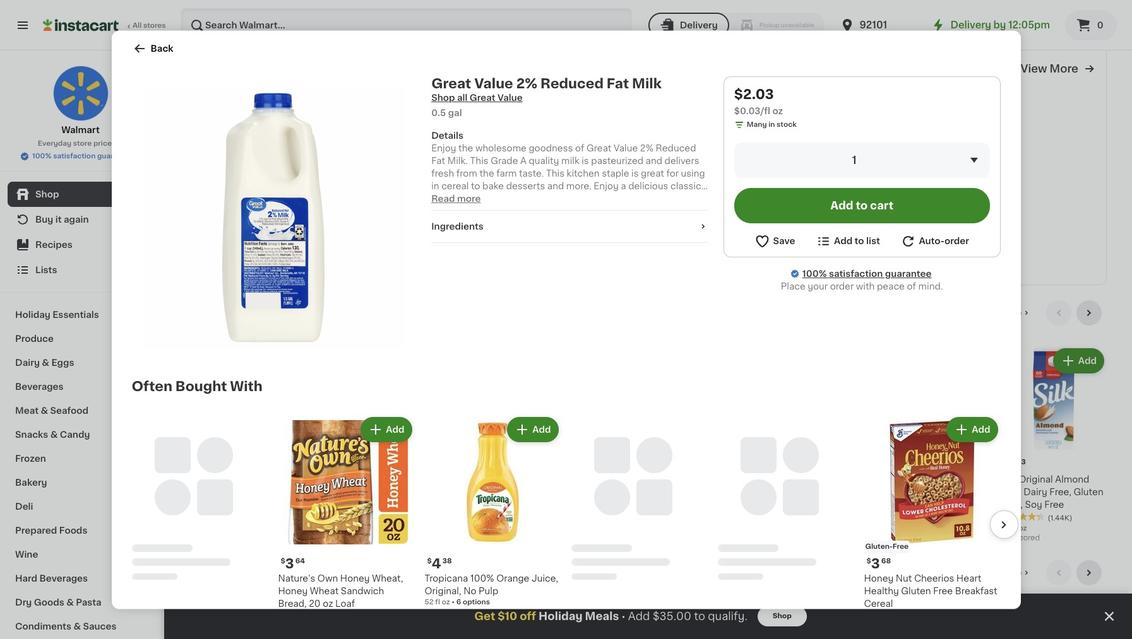 Task type: vqa. For each thing, say whether or not it's contained in the screenshot.
A water bottle, yoga block, stretch band, and ear buds. Image
no



Task type: describe. For each thing, give the bounding box(es) containing it.
bakery
[[15, 479, 47, 487]]

6 inside tropicana 100% orange juice, original, no pulp 52 fl oz • 6 options
[[456, 599, 461, 606]]

delivery for delivery
[[680, 21, 718, 30]]

vitamin inside great value milk, whole, vitamin d 0.5 gal
[[338, 488, 371, 497]]

great value 2% reduced fat milk image
[[142, 86, 404, 349]]

auto-order
[[919, 236, 969, 245]]

vitamin inside great value milk, vitamin d, whole
[[653, 488, 686, 497]]

whole
[[700, 488, 728, 497]]

2 view all (50+) button from the top
[[956, 560, 1036, 586]]

cart
[[870, 200, 893, 210]]

value for great value 2% reduced fat milk 1 gal
[[217, 475, 241, 484]]

$ 4 kettle & fire chicken cooking broth, organic
[[736, 199, 829, 250]]

$ 3 64
[[281, 557, 305, 570]]

2 view all (50+) from the top
[[961, 569, 1022, 577]]

service type group
[[648, 13, 824, 38]]

lists link
[[8, 258, 153, 283]]

oz inside the 'nature's own honey wheat, honey wheat sandwich bread, 20 oz loaf'
[[323, 599, 333, 608]]

reduced for great value 2% reduced fat milk
[[421, 488, 462, 497]]

0 horizontal spatial free
[[893, 543, 909, 550]]

add to list button
[[816, 233, 880, 249]]

beef
[[631, 228, 652, 237]]

view for 2nd view all (50+) popup button from the bottom
[[961, 309, 983, 318]]

many in stock inside button
[[1014, 16, 1063, 23]]

52
[[425, 599, 434, 606]]

1 horizontal spatial honey
[[340, 574, 370, 583]]

healthy
[[864, 587, 899, 595]]

more
[[1050, 64, 1078, 74]]

3 for great value great value milk 1% low fat
[[892, 458, 901, 471]]

add inside 'button'
[[834, 236, 853, 245]]

shop inside shop link
[[35, 190, 59, 199]]

many down 36 ct
[[434, 16, 454, 23]]

great value 2% reduced fat milk shop all great value 0.5 gal
[[431, 76, 662, 117]]

0 horizontal spatial holiday
[[15, 311, 50, 319]]

many up view more link
[[666, 16, 686, 23]]

gluten inside "honey nut cheerios heart healthy gluten free breakfast cereal"
[[901, 587, 931, 595]]

prepared foods link
[[8, 519, 153, 543]]

shop inside shop button
[[773, 613, 792, 620]]

2 horizontal spatial 100%
[[802, 269, 827, 278]]

38 for 6
[[787, 459, 796, 466]]

$2.03 $0.03/fl oz
[[734, 87, 783, 115]]

$ for $ 4 38
[[427, 558, 432, 564]]

get
[[474, 612, 495, 622]]

1 horizontal spatial guarantee
[[885, 269, 932, 278]]

reduced for great value 2% reduced fat milk shop all great value 0.5 gal
[[540, 76, 604, 90]]

add to cart button
[[734, 188, 990, 223]]

100% satisfaction guarantee link
[[802, 267, 932, 280]]

0.5 inside great value 2% reduced fat milk shop all great value 0.5 gal
[[431, 108, 446, 117]]

to inside get $10 off holiday meals • add $35.00 to qualify.
[[694, 612, 705, 622]]

1 horizontal spatial free,
[[1050, 488, 1071, 497]]

100% satisfaction guarantee inside button
[[32, 153, 134, 160]]

holiday inside get $10 off holiday meals • add $35.00 to qualify.
[[539, 612, 583, 622]]

ingredients
[[431, 222, 484, 230]]

condiments
[[15, 623, 71, 631]]

bread,
[[278, 599, 307, 608]]

shop button
[[758, 607, 807, 627]]

13
[[1018, 459, 1026, 466]]

many down great value 2% reduced fat milk 1 gal
[[202, 512, 222, 519]]

holiday essentials link
[[8, 303, 153, 327]]

36
[[421, 3, 431, 10]]

honey nut cheerios heart healthy gluten free breakfast cereal
[[864, 574, 997, 608]]

often
[[132, 379, 172, 393]]

walmart
[[61, 126, 100, 134]]

satisfaction inside 100% satisfaction guarantee link
[[829, 269, 883, 278]]

• inside tropicana 100% orange juice, original, no pulp 52 fl oz • 6 options
[[452, 599, 455, 606]]

gal inside great value great value milk 1% low fat 1 gal
[[890, 500, 901, 507]]

15
[[322, 459, 330, 466]]

64 fl oz
[[1001, 525, 1027, 532]]

details
[[431, 131, 463, 140]]

1 horizontal spatial 6
[[776, 458, 785, 471]]

buy it again link
[[8, 207, 153, 232]]

$ for $ 6 38
[[772, 459, 776, 466]]

many inside button
[[1014, 16, 1034, 23]]

3 for nature's own honey wheat, honey wheat sandwich bread, 20 oz loaf
[[285, 557, 294, 570]]

often bought with
[[132, 379, 263, 393]]

dry goods & pasta
[[15, 599, 101, 607]]

broth, inside $ 4 kettle & fire chicken cooking broth, organic
[[775, 228, 802, 237]]

ct for 60 ct
[[549, 3, 556, 10]]

qualify.
[[708, 612, 747, 622]]

3 29
[[197, 458, 216, 471]]

4 inside 4 kettle & fire broth, beef 32 oz
[[639, 199, 648, 212]]

12:05pm
[[1008, 20, 1050, 30]]

many down 1%
[[898, 512, 918, 519]]

to for cart
[[856, 200, 868, 210]]

0.5 inside great value milk, whole, vitamin d 0.5 gal
[[305, 500, 317, 507]]

milk inside lactaid 2% reduced fat milk 96 fl oz
[[785, 488, 803, 497]]

buy it again
[[35, 215, 89, 224]]

wheat,
[[372, 574, 403, 583]]

great
[[470, 93, 495, 102]]

great for great value milk, vitamin d, whole
[[653, 475, 678, 484]]

$ 6 38
[[772, 458, 796, 471]]

nature's
[[278, 574, 315, 583]]

100% inside tropicana 100% orange juice, original, no pulp 52 fl oz • 6 options
[[470, 574, 494, 583]]

hard beverages link
[[8, 567, 153, 591]]

snacks & candy
[[15, 431, 90, 439]]

silk original almond milk, dairy free, gluten free, soy free
[[1001, 475, 1103, 509]]

1 view all (50+) from the top
[[961, 309, 1022, 318]]

add to cart
[[830, 200, 893, 210]]

fat inside great value great value milk 1% low fat 1 gal
[[939, 488, 953, 497]]

satisfaction inside 100% satisfaction guarantee button
[[53, 153, 96, 160]]

1 vertical spatial 100% satisfaction guarantee
[[802, 269, 932, 278]]

64 inside $ 3 64
[[295, 558, 305, 564]]

snacks
[[15, 431, 48, 439]]

wheat
[[310, 587, 339, 595]]

instacart logo image
[[43, 18, 119, 33]]

view inside view more link
[[1021, 64, 1047, 74]]

wine
[[15, 551, 38, 559]]

value for great value milk, vitamin d, whole
[[680, 475, 704, 484]]

place
[[781, 282, 805, 290]]

3 left the 57
[[660, 458, 669, 471]]

100% inside button
[[32, 153, 51, 160]]

recipes
[[35, 241, 72, 249]]

eggs
[[51, 359, 74, 367]]

free inside silk original almond milk, dairy free, gluten free, soy free
[[1045, 500, 1064, 509]]

many down great value 2% reduced fat milk
[[434, 512, 454, 519]]

4 up ingredients button
[[534, 199, 544, 212]]

fl inside tropicana 100% orange juice, original, no pulp 52 fl oz • 6 options
[[435, 599, 440, 606]]

condiments & sauces
[[15, 623, 116, 631]]

beverages link
[[8, 375, 153, 399]]

3 left 29
[[197, 458, 205, 471]]

60 ct
[[537, 3, 556, 10]]

delivery by 12:05pm
[[951, 20, 1050, 30]]

delivery for delivery by 12:05pm
[[951, 20, 991, 30]]

all stores link
[[43, 8, 167, 43]]

lists
[[35, 266, 57, 275]]

view for second view all (50+) popup button from the top
[[961, 569, 983, 577]]

great for great value 2% reduced fat milk
[[421, 475, 446, 484]]

1%
[[905, 488, 917, 497]]

meat & seafood
[[15, 407, 88, 415]]

juice,
[[532, 574, 558, 583]]

with
[[856, 282, 875, 290]]

0 vertical spatial beverages
[[15, 383, 64, 391]]

add inside button
[[830, 200, 853, 210]]

kettle inside 4 kettle & fire broth, beef 32 oz
[[631, 216, 658, 225]]

fire inside $ 4 kettle & fire chicken cooking broth, organic
[[774, 216, 790, 225]]

great for great value 2% reduced fat milk shop all great value 0.5 gal
[[431, 76, 471, 90]]

great for great value milk, whole, vitamin d 0.5 gal
[[305, 475, 330, 484]]

great value great value milk 1% low fat 1 gal
[[885, 475, 990, 507]]

stock inside button
[[1043, 16, 1063, 23]]

condiments & sauces link
[[8, 615, 153, 639]]

oz inside 4 kettle & fire broth, beef 32 oz
[[642, 240, 650, 247]]

reduced for great value 2% reduced fat milk 1 gal
[[189, 488, 230, 497]]

low
[[919, 488, 937, 497]]

sauces
[[83, 623, 116, 631]]

$ for $ 3 28
[[888, 459, 892, 466]]

4 inside $ 4 kettle & fire chicken cooking broth, organic
[[743, 199, 752, 212]]

value for great value 2% reduced fat milk shop all great value 0.5 gal
[[474, 76, 513, 90]]

4 kettle & fire broth, beef 32 oz
[[631, 199, 715, 247]]

great value 2% reduced fat milk
[[421, 475, 498, 497]]

100% satisfaction guarantee button
[[20, 149, 141, 162]]

darigold
[[537, 475, 575, 484]]

gal inside great value milk, whole, vitamin d 0.5 gal
[[319, 500, 329, 507]]

d
[[373, 488, 381, 497]]

no
[[464, 587, 476, 595]]

it
[[55, 215, 62, 224]]

product group containing darigold eggnog, old fashioned
[[537, 346, 643, 520]]

$0.03/fl
[[734, 106, 770, 115]]

shop inside great value 2% reduced fat milk shop all great value 0.5 gal
[[431, 93, 455, 102]]

2 vertical spatial all
[[985, 569, 995, 577]]

$ for $ 3 68
[[867, 558, 871, 564]]

gal inside great value 2% reduced fat milk shop all great value 0.5 gal
[[448, 108, 462, 117]]

delivery button
[[648, 13, 729, 38]]

& inside 4 kettle & fire broth, beef 32 oz
[[660, 216, 667, 225]]

original
[[1019, 475, 1053, 484]]

milk for great value 2% reduced fat milk
[[480, 488, 498, 497]]

dairy inside silk original almond milk, dairy free, gluten free, soy free
[[1024, 488, 1047, 497]]

milk for great value 2% reduced fat milk shop all great value 0.5 gal
[[632, 76, 662, 90]]

save button
[[755, 233, 795, 249]]

0 horizontal spatial honey
[[278, 587, 308, 595]]



Task type: locate. For each thing, give the bounding box(es) containing it.
0 vertical spatial broth,
[[688, 216, 715, 225]]

1 horizontal spatial free
[[933, 587, 953, 595]]

6 up 'lactaid' on the right bottom of page
[[776, 458, 785, 471]]

1 vertical spatial all
[[985, 309, 995, 318]]

guarantee up of
[[885, 269, 932, 278]]

100% satisfaction guarantee up with
[[802, 269, 932, 278]]

1 32 from the left
[[527, 240, 536, 247]]

great value milk, vitamin d, whole
[[653, 475, 728, 497]]

ct
[[432, 3, 440, 10], [549, 3, 556, 10]]

to left cart
[[856, 200, 868, 210]]

0 horizontal spatial broth,
[[688, 216, 715, 225]]

many right by
[[1014, 16, 1034, 23]]

1 field
[[734, 142, 990, 177]]

1 horizontal spatial fire
[[774, 216, 790, 225]]

milk, inside great value milk, vitamin d, whole
[[707, 475, 727, 484]]

0 horizontal spatial vitamin
[[338, 488, 371, 497]]

dairy down produce
[[15, 359, 40, 367]]

read
[[431, 194, 455, 203]]

32
[[527, 240, 536, 247], [631, 240, 640, 247]]

64 up sponsored badge image at the right of the page
[[1001, 525, 1011, 532]]

0 horizontal spatial gluten
[[901, 587, 931, 595]]

$ inside $ 4 kettle & fire chicken cooking broth, organic
[[738, 199, 743, 206]]

2 vertical spatial to
[[694, 612, 705, 622]]

3 up nature's
[[285, 557, 294, 570]]

everyday
[[38, 140, 71, 147]]

0 vertical spatial 0.5
[[431, 108, 446, 117]]

value inside great value 2% reduced fat milk 1 gal
[[217, 475, 241, 484]]

value for great value milk, whole, vitamin d 0.5 gal
[[333, 475, 357, 484]]

1 horizontal spatial •
[[622, 612, 626, 622]]

order
[[945, 236, 969, 245], [830, 282, 854, 290]]

milk inside great value 2% reduced fat milk shop all great value 0.5 gal
[[632, 76, 662, 90]]

12
[[189, 3, 197, 10], [653, 3, 661, 10]]

1 horizontal spatial dairy
[[1024, 488, 1047, 497]]

100% satisfaction guarantee
[[32, 153, 134, 160], [802, 269, 932, 278]]

0 vertical spatial 100% satisfaction guarantee
[[32, 153, 134, 160]]

recipes link
[[8, 232, 153, 258]]

$ left 28
[[888, 459, 892, 466]]

3 for honey nut cheerios heart healthy gluten free breakfast cereal
[[871, 557, 880, 570]]

satisfaction down everyday store prices
[[53, 153, 96, 160]]

1 vertical spatial view all (50+) button
[[956, 560, 1036, 586]]

great inside great value 2% reduced fat milk
[[421, 475, 446, 484]]

reduced inside great value 2% reduced fat milk 1 gal
[[189, 488, 230, 497]]

1 12 oz from the left
[[189, 3, 207, 10]]

2 horizontal spatial shop
[[773, 613, 792, 620]]

ct for 36 ct
[[432, 3, 440, 10]]

free, left soy
[[1001, 500, 1023, 509]]

value inside great value milk, whole, vitamin d 0.5 gal
[[333, 475, 357, 484]]

broth, inside 4 kettle & fire broth, beef 32 oz
[[688, 216, 715, 225]]

darigold eggnog, old fashioned
[[537, 475, 632, 497]]

milk for great value 2% reduced fat milk 1 gal
[[248, 488, 266, 497]]

1 12 from the left
[[189, 3, 197, 10]]

product group
[[631, 93, 731, 264], [736, 93, 835, 275], [189, 346, 295, 524], [305, 346, 411, 509], [537, 346, 643, 520], [1001, 346, 1107, 545], [278, 414, 415, 633], [425, 414, 561, 623], [864, 414, 1000, 640], [189, 606, 295, 640], [305, 606, 411, 640], [421, 606, 527, 640], [537, 606, 643, 640], [653, 606, 759, 640], [769, 606, 875, 640], [885, 606, 991, 640], [1001, 606, 1107, 640]]

in inside button
[[1035, 16, 1042, 23]]

$ 3 28
[[888, 458, 912, 471]]

1 view all (50+) button from the top
[[956, 300, 1036, 326]]

0 vertical spatial 38
[[787, 459, 796, 466]]

0 horizontal spatial 100%
[[32, 153, 51, 160]]

options
[[463, 599, 490, 606]]

peace
[[877, 282, 905, 290]]

holiday up produce
[[15, 311, 50, 319]]

with
[[230, 379, 263, 393]]

0 horizontal spatial free,
[[1001, 500, 1023, 509]]

1 vertical spatial view all (50+)
[[961, 569, 1022, 577]]

kettle up cooking
[[736, 216, 762, 225]]

0 button
[[1065, 10, 1117, 40]]

0 vertical spatial dairy
[[15, 359, 40, 367]]

$ inside the $ 2 15
[[308, 459, 313, 466]]

to inside button
[[856, 200, 868, 210]]

ingredients button
[[431, 220, 708, 232]]

reduced inside lactaid 2% reduced fat milk 96 fl oz
[[820, 475, 860, 484]]

value inside great value 2% reduced fat milk
[[448, 475, 473, 484]]

fl up sponsored badge image at the right of the page
[[1012, 525, 1017, 532]]

0.5 down whole,
[[305, 500, 317, 507]]

•
[[452, 599, 455, 606], [622, 612, 626, 622]]

many in stock button
[[1001, 0, 1107, 27]]

2 32 from the left
[[631, 240, 640, 247]]

1 vertical spatial to
[[855, 236, 864, 245]]

deli
[[15, 503, 33, 511]]

gluten down nut
[[901, 587, 931, 595]]

gal down $ 3 28
[[890, 500, 901, 507]]

32 down beef
[[631, 240, 640, 247]]

1 kettle from the left
[[631, 216, 658, 225]]

to left list
[[855, 236, 864, 245]]

$ 3 68
[[867, 557, 891, 570]]

holiday right the 'off'
[[539, 612, 583, 622]]

details button
[[431, 129, 708, 141]]

ct right 36
[[432, 3, 440, 10]]

many up the kettle & fire broth icon
[[202, 16, 222, 23]]

0 horizontal spatial 38
[[442, 558, 452, 564]]

fat
[[607, 76, 629, 90], [232, 488, 246, 497], [464, 488, 478, 497], [769, 488, 783, 497], [939, 488, 953, 497]]

shop right qualify.
[[773, 613, 792, 620]]

more
[[457, 194, 481, 203]]

0 horizontal spatial shop
[[35, 190, 59, 199]]

walmart logo image
[[53, 66, 108, 121]]

1 vertical spatial shop
[[35, 190, 59, 199]]

1 horizontal spatial ct
[[549, 3, 556, 10]]

100% down everyday
[[32, 153, 51, 160]]

1 fire from the left
[[670, 216, 686, 225]]

4
[[534, 199, 544, 212], [639, 199, 648, 212], [743, 199, 752, 212], [432, 557, 441, 570]]

milk inside great value great value milk 1% low fat 1 gal
[[885, 488, 903, 497]]

1 ct from the left
[[432, 3, 440, 10]]

(1.44k)
[[1048, 515, 1072, 522]]

0 horizontal spatial 64
[[295, 558, 305, 564]]

free up nut
[[893, 543, 909, 550]]

prepared foods
[[15, 527, 87, 535]]

delivery by 12:05pm link
[[930, 18, 1050, 33]]

silk
[[1001, 475, 1016, 484]]

vitamin
[[338, 488, 371, 497], [653, 488, 686, 497]]

reduced inside great value 2% reduced fat milk shop all great value 0.5 gal
[[540, 76, 604, 90]]

1 horizontal spatial order
[[945, 236, 969, 245]]

1 horizontal spatial 0.5
[[431, 108, 446, 117]]

1 vertical spatial gluten
[[901, 587, 931, 595]]

fl right 52
[[435, 599, 440, 606]]

kettle & fire broth image
[[200, 55, 229, 83]]

add inside get $10 off holiday meals • add $35.00 to qualify.
[[628, 612, 650, 622]]

$ for $ 4 kettle & fire chicken cooking broth, organic
[[738, 199, 743, 206]]

★★★★★
[[736, 254, 780, 263], [736, 254, 780, 263], [1001, 513, 1045, 522], [1001, 513, 1045, 522]]

dry goods & pasta link
[[8, 591, 153, 615]]

1 horizontal spatial 64
[[1001, 525, 1011, 532]]

fl right 96
[[780, 500, 785, 507]]

1 vertical spatial 64
[[295, 558, 305, 564]]

vitamin left d,
[[653, 488, 686, 497]]

breakfast inside "honey nut cheerios heart healthy gluten free breakfast cereal"
[[955, 587, 997, 595]]

$2.03
[[734, 87, 774, 100]]

2 vertical spatial view
[[961, 569, 983, 577]]

by
[[994, 20, 1006, 30]]

4 up cooking
[[743, 199, 752, 212]]

36 ct
[[421, 3, 440, 10]]

free inside "honey nut cheerios heart healthy gluten free breakfast cereal"
[[933, 587, 953, 595]]

again
[[64, 215, 89, 224]]

many down 18 oz
[[318, 16, 338, 23]]

all stores
[[133, 22, 166, 29]]

oz inside lactaid 2% reduced fat milk 96 fl oz
[[787, 500, 795, 507]]

2 ct from the left
[[549, 3, 556, 10]]

$ up tropicana
[[427, 558, 432, 564]]

soy
[[1025, 500, 1042, 509]]

2% for great value 2% reduced fat milk
[[475, 475, 488, 484]]

prices
[[93, 140, 116, 147]]

18 oz
[[305, 3, 323, 10]]

2 vertical spatial 100%
[[470, 574, 494, 583]]

2% inside great value 2% reduced fat milk 1 gal
[[243, 475, 256, 484]]

1 vertical spatial 0.5
[[305, 500, 317, 507]]

ct right 60
[[549, 3, 556, 10]]

• right meals on the bottom right
[[622, 612, 626, 622]]

milk inside great value 2% reduced fat milk 1 gal
[[248, 488, 266, 497]]

original,
[[425, 587, 461, 595]]

kettle up beef
[[631, 216, 658, 225]]

1 vertical spatial satisfaction
[[829, 269, 883, 278]]

1 vertical spatial beverages
[[39, 575, 88, 583]]

0 horizontal spatial fire
[[670, 216, 686, 225]]

1 vertical spatial 6
[[456, 599, 461, 606]]

$
[[738, 199, 743, 206], [308, 459, 313, 466], [772, 459, 776, 466], [888, 459, 892, 466], [281, 558, 285, 564], [427, 558, 432, 564], [867, 558, 871, 564]]

fat for great value 2% reduced fat milk 1 gal
[[232, 488, 246, 497]]

gal down whole,
[[319, 500, 329, 507]]

2% inside lactaid 2% reduced fat milk 96 fl oz
[[804, 475, 818, 484]]

$ left "15"
[[308, 459, 313, 466]]

back
[[151, 44, 173, 52]]

value inside great value milk, vitamin d, whole
[[680, 475, 704, 484]]

$2.03 element
[[421, 457, 527, 473]]

dairy
[[15, 359, 40, 367], [1024, 488, 1047, 497]]

$ inside $ 4 38
[[427, 558, 432, 564]]

vitamin left d
[[338, 488, 371, 497]]

0 horizontal spatial kettle
[[631, 216, 658, 225]]

(72)
[[782, 256, 796, 263]]

1 inside 1 'field'
[[852, 155, 857, 165]]

0 vertical spatial 100%
[[32, 153, 51, 160]]

$ up 'lactaid' on the right bottom of page
[[772, 459, 776, 466]]

0 vertical spatial gluten
[[1074, 488, 1103, 497]]

1 vertical spatial broth,
[[775, 228, 802, 237]]

0 horizontal spatial order
[[830, 282, 854, 290]]

38 up tropicana
[[442, 558, 452, 564]]

great inside great value 2% reduced fat milk shop all great value 0.5 gal
[[431, 76, 471, 90]]

gluten inside silk original almond milk, dairy free, gluten free, soy free
[[1074, 488, 1103, 497]]

fat inside great value 2% reduced fat milk 1 gal
[[232, 488, 246, 497]]

0 horizontal spatial 100% satisfaction guarantee
[[32, 153, 134, 160]]

1 horizontal spatial 12 oz
[[653, 3, 671, 10]]

pulp
[[479, 587, 498, 595]]

bought
[[175, 379, 227, 393]]

sponsored badge image
[[1001, 535, 1039, 542]]

32 inside 4 kettle & fire broth, beef 32 oz
[[631, 240, 640, 247]]

fl inside lactaid 2% reduced fat milk 96 fl oz
[[780, 500, 785, 507]]

produce
[[15, 335, 54, 343]]

0 vertical spatial shop
[[431, 93, 455, 102]]

milk, for whole
[[707, 475, 727, 484]]

great value 2% reduced fat milk 1 gal
[[189, 475, 266, 507]]

honey up 'healthy' at the right of page
[[864, 574, 894, 583]]

0 horizontal spatial 12
[[189, 3, 197, 10]]

1 horizontal spatial milk,
[[707, 475, 727, 484]]

$5.22 element
[[537, 457, 643, 473]]

all inside great value 2% reduced fat milk shop all great value 0.5 gal
[[457, 93, 468, 102]]

many down 60 ct
[[550, 16, 570, 23]]

milk
[[632, 76, 662, 90], [248, 488, 266, 497], [480, 488, 498, 497], [785, 488, 803, 497], [885, 488, 903, 497]]

walmart link
[[53, 66, 108, 136]]

delivery
[[951, 20, 991, 30], [680, 21, 718, 30]]

1 horizontal spatial kettle
[[736, 216, 762, 225]]

$ inside $ 3 68
[[867, 558, 871, 564]]

off
[[520, 612, 536, 622]]

$10
[[498, 612, 517, 622]]

0.5 up details
[[431, 108, 446, 117]]

many down great value milk, vitamin d, whole
[[666, 512, 686, 519]]

fat inside great value 2% reduced fat milk
[[464, 488, 478, 497]]

value for great value great value milk 1% low fat 1 gal
[[912, 475, 936, 484]]

38 inside $ 4 38
[[442, 558, 452, 564]]

darigold eggnog, old fashioned button
[[537, 346, 643, 509]]

1 (50+) from the top
[[998, 309, 1022, 318]]

value for great value 2% reduced fat milk
[[448, 475, 473, 484]]

2% for great value 2% reduced fat milk shop all great value 0.5 gal
[[516, 76, 537, 90]]

kettle
[[631, 216, 658, 225], [736, 216, 762, 225]]

1 horizontal spatial fl
[[780, 500, 785, 507]]

shop up buy
[[35, 190, 59, 199]]

great for great value great value milk 1% low fat 1 gal
[[885, 475, 910, 484]]

3 left 68
[[871, 557, 880, 570]]

nature's own honey wheat, honey wheat sandwich bread, 20 oz loaf
[[278, 574, 403, 608]]

fat inside lactaid 2% reduced fat milk 96 fl oz
[[769, 488, 783, 497]]

produce link
[[8, 327, 153, 351]]

1 vertical spatial (50+)
[[998, 569, 1022, 577]]

$ for $ 2 15
[[308, 459, 313, 466]]

12 oz
[[189, 3, 207, 10], [653, 3, 671, 10]]

0 vertical spatial all
[[457, 93, 468, 102]]

0 vertical spatial holiday
[[15, 311, 50, 319]]

0 vertical spatial •
[[452, 599, 455, 606]]

100% up your
[[802, 269, 827, 278]]

of
[[907, 282, 916, 290]]

gluten down almond
[[1074, 488, 1103, 497]]

value inside great value 2% reduced fat milk shop all great value 0.5 gal
[[474, 76, 513, 90]]

100% up pulp
[[470, 574, 494, 583]]

fat for great value 2% reduced fat milk
[[464, 488, 478, 497]]

0 vertical spatial 64
[[1001, 525, 1011, 532]]

free down cheerios
[[933, 587, 953, 595]]

$ left 68
[[867, 558, 871, 564]]

view more
[[1021, 64, 1078, 74]]

milk inside great value 2% reduced fat milk
[[480, 488, 498, 497]]

hard beverages
[[15, 575, 88, 583]]

1 inside great value great value milk 1% low fat 1 gal
[[885, 500, 888, 507]]

great value milk, whole, vitamin d 0.5 gal
[[305, 475, 381, 507]]

honey up sandwich
[[340, 574, 370, 583]]

0 horizontal spatial 32
[[527, 240, 536, 247]]

oz inside tropicana 100% orange juice, original, no pulp 52 fl oz • 6 options
[[442, 599, 450, 606]]

0 horizontal spatial milk,
[[359, 475, 379, 484]]

stock
[[232, 16, 252, 23], [348, 16, 368, 23], [464, 16, 484, 23], [580, 16, 600, 23], [696, 16, 716, 23], [1043, 16, 1063, 23], [777, 121, 797, 128], [232, 512, 252, 519], [464, 512, 484, 519], [696, 512, 716, 519], [812, 512, 832, 519], [928, 512, 947, 519]]

1 vertical spatial 100%
[[802, 269, 827, 278]]

2 horizontal spatial milk,
[[1001, 488, 1021, 497]]

18
[[305, 3, 313, 10]]

oz inside $2.03 $0.03/fl oz
[[772, 106, 783, 115]]

many down $0.03/fl
[[747, 121, 767, 128]]

100% satisfaction guarantee down everyday store prices link
[[32, 153, 134, 160]]

1 horizontal spatial holiday
[[539, 612, 583, 622]]

kettle inside $ 4 kettle & fire chicken cooking broth, organic
[[736, 216, 762, 225]]

2% inside great value 2% reduced fat milk
[[475, 475, 488, 484]]

• inside get $10 off holiday meals • add $35.00 to qualify.
[[622, 612, 626, 622]]

1 horizontal spatial 12
[[653, 3, 661, 10]]

68
[[881, 558, 891, 564]]

1 vertical spatial dairy
[[1024, 488, 1047, 497]]

order inside button
[[945, 236, 969, 245]]

2 fire from the left
[[774, 216, 790, 225]]

satisfaction up place your order with peace of mind.
[[829, 269, 883, 278]]

2% for great value 2% reduced fat milk 1 gal
[[243, 475, 256, 484]]

1 vertical spatial holiday
[[539, 612, 583, 622]]

1 horizontal spatial broth,
[[775, 228, 802, 237]]

1 horizontal spatial 32
[[631, 240, 640, 247]]

to right $35.00
[[694, 612, 705, 622]]

delivery inside button
[[680, 21, 718, 30]]

beverages down the "dairy & eggs"
[[15, 383, 64, 391]]

1 horizontal spatial 100%
[[470, 574, 494, 583]]

guarantee down prices at the left of page
[[97, 153, 134, 160]]

reduced down the $2.03 element
[[421, 488, 462, 497]]

gal up details
[[448, 108, 462, 117]]

$ up cooking
[[738, 199, 743, 206]]

to inside 'button'
[[855, 236, 864, 245]]

• down original,
[[452, 599, 455, 606]]

0 horizontal spatial ct
[[432, 3, 440, 10]]

free up the (1.44k)
[[1045, 500, 1064, 509]]

0 vertical spatial to
[[856, 200, 868, 210]]

gal down the 3 29
[[194, 500, 205, 507]]

guarantee inside button
[[97, 153, 134, 160]]

0 vertical spatial free,
[[1050, 488, 1071, 497]]

hard
[[15, 575, 37, 583]]

3 left 28
[[892, 458, 901, 471]]

great for great value 2% reduced fat milk 1 gal
[[189, 475, 214, 484]]

reduced
[[540, 76, 604, 90], [820, 475, 860, 484], [189, 488, 230, 497], [421, 488, 462, 497]]

0 vertical spatial 6
[[776, 458, 785, 471]]

1 vertical spatial view
[[961, 309, 983, 318]]

all
[[133, 22, 142, 29]]

1 horizontal spatial breakfast
[[955, 587, 997, 595]]

0 vertical spatial free
[[1045, 500, 1064, 509]]

0 vertical spatial breakfast
[[189, 566, 258, 579]]

many down lactaid 2% reduced fat milk 96 fl oz
[[782, 512, 802, 519]]

2 vitamin from the left
[[653, 488, 686, 497]]

whole,
[[305, 488, 336, 497]]

0 horizontal spatial breakfast
[[189, 566, 258, 579]]

essentials
[[52, 311, 99, 319]]

38 inside $ 6 38
[[787, 459, 796, 466]]

shop up details
[[431, 93, 455, 102]]

save
[[773, 236, 795, 245]]

0 horizontal spatial fl
[[435, 599, 440, 606]]

great inside great value 2% reduced fat milk 1 gal
[[189, 475, 214, 484]]

free, down almond
[[1050, 488, 1071, 497]]

item carousel region containing breakfast
[[189, 560, 1107, 640]]

gal inside great value 2% reduced fat milk 1 gal
[[194, 500, 205, 507]]

$ inside $ 6 38
[[772, 459, 776, 466]]

$ 4 38
[[427, 557, 452, 570]]

0 vertical spatial view
[[1021, 64, 1047, 74]]

2 12 from the left
[[653, 3, 661, 10]]

96
[[769, 500, 779, 507]]

honey inside "honey nut cheerios heart healthy gluten free breakfast cereal"
[[864, 574, 894, 583]]

cooking
[[736, 228, 773, 237]]

2 horizontal spatial fl
[[1012, 525, 1017, 532]]

fat for great value 2% reduced fat milk shop all great value 0.5 gal
[[607, 76, 629, 90]]

$ for $ 3 64
[[281, 558, 285, 564]]

0 vertical spatial order
[[945, 236, 969, 245]]

lactaid
[[769, 475, 802, 484]]

reduced inside great value 2% reduced fat milk
[[421, 488, 462, 497]]

beverages up dry goods & pasta
[[39, 575, 88, 583]]

$ inside $ 3 28
[[888, 459, 892, 466]]

holiday essentials
[[15, 311, 99, 319]]

2 (50+) from the top
[[998, 569, 1022, 577]]

product group containing 2
[[305, 346, 411, 509]]

None search field
[[181, 8, 632, 43]]

milk, inside great value milk, whole, vitamin d 0.5 gal
[[359, 475, 379, 484]]

milk, down the silk
[[1001, 488, 1021, 497]]

0 vertical spatial satisfaction
[[53, 153, 96, 160]]

nut
[[896, 574, 912, 583]]

dairy down original
[[1024, 488, 1047, 497]]

2 vertical spatial shop
[[773, 613, 792, 620]]

1 vertical spatial guarantee
[[885, 269, 932, 278]]

2 12 oz from the left
[[653, 3, 671, 10]]

fire inside 4 kettle & fire broth, beef 32 oz
[[670, 216, 686, 225]]

4 up beef
[[639, 199, 648, 212]]

$ up nature's
[[281, 558, 285, 564]]

reduced right 'lactaid' on the right bottom of page
[[820, 475, 860, 484]]

milk, up whole
[[707, 475, 727, 484]]

6 left options
[[456, 599, 461, 606]]

1 vertical spatial order
[[830, 282, 854, 290]]

milk, up d
[[359, 475, 379, 484]]

0 horizontal spatial satisfaction
[[53, 153, 96, 160]]

fat inside great value 2% reduced fat milk shop all great value 0.5 gal
[[607, 76, 629, 90]]

cheerios
[[914, 574, 954, 583]]

32 down ingredients button
[[527, 240, 536, 247]]

all
[[457, 93, 468, 102], [985, 309, 995, 318], [985, 569, 995, 577]]

2 horizontal spatial honey
[[864, 574, 894, 583]]

1 horizontal spatial gluten
[[1074, 488, 1103, 497]]

0 horizontal spatial delivery
[[680, 21, 718, 30]]

1 vitamin from the left
[[338, 488, 371, 497]]

38 up 'lactaid' on the right bottom of page
[[787, 459, 796, 466]]

treatment tracker modal dialog
[[164, 594, 1132, 640]]

1 horizontal spatial satisfaction
[[829, 269, 883, 278]]

1 horizontal spatial 100% satisfaction guarantee
[[802, 269, 932, 278]]

& inside $ 4 kettle & fire chicken cooking broth, organic
[[764, 216, 772, 225]]

4 up tropicana
[[432, 557, 441, 570]]

great inside great value milk, whole, vitamin d 0.5 gal
[[305, 475, 330, 484]]

2 kettle from the left
[[736, 216, 762, 225]]

1 inside great value 2% reduced fat milk 1 gal
[[189, 500, 192, 507]]

reduced up details button on the top of the page
[[540, 76, 604, 90]]

1 vertical spatial free,
[[1001, 500, 1023, 509]]

beverages
[[15, 383, 64, 391], [39, 575, 88, 583]]

fl
[[780, 500, 785, 507], [1012, 525, 1017, 532], [435, 599, 440, 606]]

honey up bread,
[[278, 587, 308, 595]]

64 up nature's
[[295, 558, 305, 564]]

1 horizontal spatial vitamin
[[653, 488, 686, 497]]

20
[[309, 599, 321, 608]]

38 for 4
[[442, 558, 452, 564]]

0 vertical spatial view all (50+)
[[961, 309, 1022, 318]]

2 horizontal spatial 1
[[885, 500, 888, 507]]

milk, inside silk original almond milk, dairy free, gluten free, soy free
[[1001, 488, 1021, 497]]

64
[[1001, 525, 1011, 532], [295, 558, 305, 564]]

reduced down the 3 29
[[189, 488, 230, 497]]

great inside great value milk, vitamin d, whole
[[653, 475, 678, 484]]

to for list
[[855, 236, 864, 245]]

item carousel region
[[189, 300, 1107, 550], [114, 409, 1018, 640], [189, 560, 1107, 640]]

milk, for d
[[359, 475, 379, 484]]

2% inside great value 2% reduced fat milk shop all great value 0.5 gal
[[516, 76, 537, 90]]



